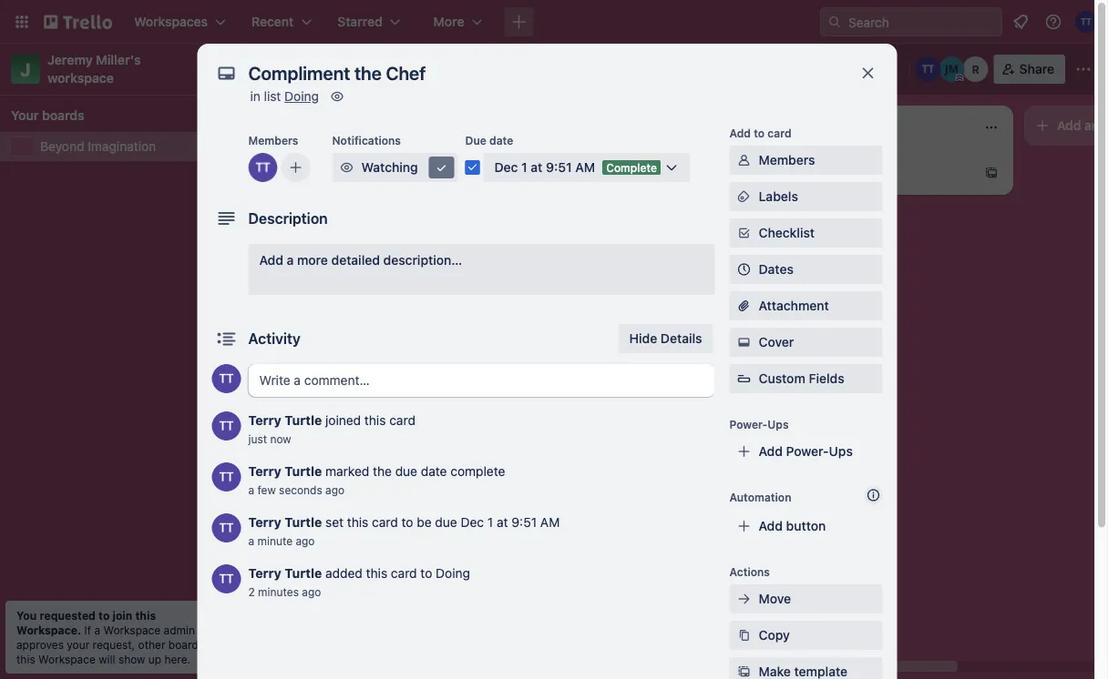 Task type: describe. For each thing, give the bounding box(es) containing it.
activity
[[248, 330, 301, 348]]

workspace.
[[16, 624, 81, 637]]

sm image inside move link
[[735, 591, 753, 609]]

now
[[270, 433, 291, 446]]

a minute ago link
[[248, 535, 315, 548]]

card inside 'terry turtle added this card to doing 2 minutes ago'
[[391, 566, 417, 582]]

sm image for members
[[735, 151, 753, 170]]

kickoff meeting link
[[266, 431, 478, 449]]

anot
[[1085, 118, 1108, 133]]

a left more
[[287, 253, 294, 268]]

request,
[[93, 639, 135, 652]]

share
[[1020, 62, 1055, 77]]

add down "power-ups" at the right bottom of the page
[[759, 444, 783, 459]]

due date
[[465, 134, 513, 147]]

terry turtle (terryturtle) image left checklist
[[718, 230, 740, 252]]

beyond inside board name text box
[[261, 59, 320, 79]]

1 inside terry turtle set this card to be due dec 1 at 9:51 am a minute ago
[[488, 515, 493, 530]]

sm image down notifications
[[338, 159, 356, 177]]

open information menu image
[[1045, 13, 1063, 31]]

card up members link
[[768, 127, 792, 139]]

ago inside terry turtle set this card to be due dec 1 at 9:51 am a minute ago
[[296, 535, 315, 548]]

to inside terry turtle set this card to be due dec 1 at 9:51 am a minute ago
[[402, 515, 413, 530]]

seconds
[[279, 484, 322, 497]]

terry for joined this card
[[248, 413, 282, 428]]

minute
[[257, 535, 293, 548]]

to inside you requested to join this workspace.
[[98, 610, 110, 623]]

add anot button
[[1025, 106, 1108, 146]]

this inside if a workspace admin approves your request, other boards in this workspace will show up here.
[[16, 654, 35, 666]]

terry turtle (terryturtle) image up 'complete'
[[459, 387, 481, 409]]

hide
[[629, 331, 657, 346]]

card up "labels" link
[[840, 165, 867, 180]]

1 horizontal spatial workspace
[[103, 624, 161, 637]]

marked
[[325, 464, 369, 479]]

Dec 1 checkbox
[[551, 230, 606, 252]]

your
[[67, 639, 90, 652]]

checklist
[[759, 226, 815, 241]]

0 horizontal spatial beyond imagination
[[40, 139, 156, 154]]

ago inside 'terry turtle added this card to doing 2 minutes ago'
[[302, 586, 321, 599]]

1 vertical spatial workspace
[[38, 654, 96, 666]]

approves
[[16, 639, 64, 652]]

sm image inside checklist link
[[735, 224, 753, 242]]

create board or workspace image
[[510, 13, 528, 31]]

1 inside dec 1 checkbox
[[596, 234, 601, 247]]

Search field
[[842, 8, 1002, 36]]

terry turtle (terryturtle) image for marked the due date complete
[[212, 463, 241, 492]]

sm image left filters button
[[799, 55, 825, 80]]

rubyanndersson (rubyanndersson) image
[[963, 57, 989, 82]]

turtle for joined this card
[[285, 413, 322, 428]]

terry turtle (terryturtle) image left 'create'
[[212, 365, 241, 394]]

other
[[138, 639, 165, 652]]

power-ups
[[730, 418, 789, 431]]

in list doing
[[250, 89, 319, 104]]

join
[[113, 610, 132, 623]]

thoughts
[[543, 158, 593, 170]]

you
[[16, 610, 37, 623]]

a inside terry turtle set this card to be due dec 1 at 9:51 am a minute ago
[[248, 535, 254, 548]]

r
[[972, 63, 980, 76]]

dec for dec 1
[[572, 234, 593, 247]]

to inside 'terry turtle added this card to doing 2 minutes ago'
[[421, 566, 432, 582]]

this inside you requested to join this workspace.
[[135, 610, 156, 623]]

0 horizontal spatial ups
[[768, 418, 789, 431]]

jeremy
[[47, 52, 93, 67]]

a up "labels" link
[[830, 165, 837, 180]]

terry for marked the due date complete
[[248, 464, 282, 479]]

add left the anot
[[1057, 118, 1081, 133]]

add a more detailed description…
[[259, 253, 462, 268]]

create from template… image
[[467, 473, 481, 487]]

the
[[373, 464, 392, 479]]

back to home image
[[44, 7, 112, 36]]

am inside terry turtle set this card to be due dec 1 at 9:51 am a minute ago
[[540, 515, 560, 530]]

dec 1
[[572, 234, 601, 247]]

few
[[257, 484, 276, 497]]

add anot
[[1057, 118, 1108, 133]]

color: bold red, title: "thoughts" element
[[525, 157, 593, 170]]

filters
[[859, 62, 897, 77]]

0 horizontal spatial create from template… image
[[726, 275, 740, 290]]

add up members link
[[730, 127, 751, 139]]

Write a comment text field
[[248, 365, 715, 397]]

hide details
[[629, 331, 702, 346]]

turtle for added this card to doing
[[285, 566, 322, 582]]

1 horizontal spatial am
[[575, 160, 595, 175]]

attachment
[[759, 299, 829, 314]]

set
[[325, 515, 344, 530]]

a inside terry turtle marked the due date complete a few seconds ago
[[248, 484, 254, 497]]

star or unstar board image
[[436, 62, 451, 77]]

2 minutes ago link
[[248, 586, 321, 599]]

will
[[99, 654, 115, 666]]

terry for set this card to be due dec 1 at 9:51 am
[[248, 515, 282, 530]]

terry turtle (terryturtle) image for added this card to doing
[[212, 565, 241, 594]]

ago inside terry turtle marked the due date complete a few seconds ago
[[325, 484, 345, 497]]

this for set
[[347, 515, 369, 530]]

labels
[[759, 189, 798, 204]]

you requested to join this workspace.
[[16, 610, 156, 637]]

sm image left mark due date as complete image
[[432, 159, 451, 177]]

detailed
[[331, 253, 380, 268]]

fields
[[809, 371, 845, 386]]

sm image for cover
[[735, 334, 753, 352]]

create
[[266, 366, 305, 381]]

terry turtle (terryturtle) image left r
[[916, 57, 941, 82]]

power- inside "add power-ups" link
[[786, 444, 829, 459]]

in inside if a workspace admin approves your request, other boards in this workspace will show up here.
[[207, 639, 216, 652]]

just
[[248, 433, 267, 446]]

joined
[[325, 413, 361, 428]]

move
[[759, 592, 791, 607]]

miller's
[[96, 52, 141, 67]]

dates
[[759, 262, 794, 277]]

custom
[[759, 371, 806, 386]]

1 vertical spatial beyond
[[40, 139, 84, 154]]

terry turtle (terryturtle) image left add members to card image
[[248, 153, 278, 182]]

list
[[264, 89, 281, 104]]

1 up joined
[[350, 391, 355, 404]]

jeremy miller's workspace
[[47, 52, 144, 86]]

labels link
[[730, 182, 883, 211]]

turtle for marked the due date complete
[[285, 464, 322, 479]]

terry for added this card to doing
[[248, 566, 282, 582]]

1 horizontal spatial 9:51
[[546, 160, 572, 175]]

terry turtle marked the due date complete a few seconds ago
[[248, 464, 505, 497]]

a few seconds ago link
[[248, 484, 345, 497]]

minutes
[[258, 586, 299, 599]]

dates button
[[730, 255, 883, 284]]

add power-ups
[[759, 444, 853, 459]]

at inside terry turtle set this card to be due dec 1 at 9:51 am a minute ago
[[497, 515, 508, 530]]

terry turtle (terryturtle) image for set this card to be due dec 1 at 9:51 am
[[212, 514, 241, 543]]

0 vertical spatial power-
[[730, 418, 768, 431]]

1 vertical spatial members
[[759, 153, 815, 168]]

a inside if a workspace admin approves your request, other boards in this workspace will show up here.
[[94, 624, 100, 637]]

add left more
[[259, 253, 283, 268]]

actions
[[730, 566, 770, 579]]

1 horizontal spatial create from template… image
[[984, 166, 999, 180]]

1 horizontal spatial at
[[531, 160, 543, 175]]

just now link
[[248, 433, 291, 446]]

add right few
[[284, 472, 309, 487]]

1 left the thoughts
[[521, 160, 527, 175]]

add members to card image
[[288, 159, 303, 177]]



Task type: locate. For each thing, give the bounding box(es) containing it.
turtle up seconds
[[285, 464, 322, 479]]

add a card
[[802, 165, 867, 180], [284, 472, 349, 487]]

sm image inside copy "link"
[[735, 627, 753, 645]]

card left the be
[[372, 515, 398, 530]]

0 vertical spatial beyond imagination
[[261, 59, 416, 79]]

imagination
[[323, 59, 416, 79], [88, 139, 156, 154]]

0 horizontal spatial add a card button
[[255, 465, 459, 494]]

1 vertical spatial beyond imagination
[[40, 139, 156, 154]]

doing inside 'terry turtle added this card to doing 2 minutes ago'
[[436, 566, 470, 582]]

Mark due date as complete checkbox
[[465, 160, 480, 175]]

up
[[148, 654, 161, 666]]

add power-ups link
[[730, 438, 883, 467]]

card inside terry turtle set this card to be due dec 1 at 9:51 am a minute ago
[[372, 515, 398, 530]]

0 vertical spatial doing
[[285, 89, 319, 104]]

ups up add power-ups
[[768, 418, 789, 431]]

turtle
[[285, 413, 322, 428], [285, 464, 322, 479], [285, 515, 322, 530], [285, 566, 322, 582]]

boards
[[42, 108, 84, 123], [169, 639, 204, 652]]

thinking
[[525, 169, 575, 184]]

members up the labels at right top
[[759, 153, 815, 168]]

copy link
[[730, 622, 883, 651]]

this up the kickoff meeting link
[[365, 413, 386, 428]]

0 horizontal spatial dec
[[461, 515, 484, 530]]

due right the
[[395, 464, 418, 479]]

beyond imagination up doing link
[[261, 59, 416, 79]]

your
[[11, 108, 39, 123]]

custom fields
[[759, 371, 845, 386]]

1 vertical spatial ago
[[296, 535, 315, 548]]

details
[[661, 331, 702, 346]]

j
[[20, 58, 31, 80]]

1 sm image from the top
[[735, 151, 753, 170]]

watching button
[[332, 153, 458, 182]]

turtle up 2 minutes ago link at the bottom left
[[285, 566, 322, 582]]

1 vertical spatial am
[[540, 515, 560, 530]]

notifications
[[332, 134, 401, 147]]

1
[[521, 160, 527, 175], [596, 234, 601, 247], [314, 391, 319, 404], [350, 391, 355, 404], [488, 515, 493, 530]]

boards inside if a workspace admin approves your request, other boards in this workspace will show up here.
[[169, 639, 204, 652]]

added
[[325, 566, 363, 582]]

due right the be
[[435, 515, 457, 530]]

ago right minute
[[296, 535, 315, 548]]

this for joined
[[365, 413, 386, 428]]

0 horizontal spatial doing
[[285, 89, 319, 104]]

description
[[248, 210, 328, 227]]

1 vertical spatial ups
[[829, 444, 853, 459]]

sm image left checklist
[[735, 224, 753, 242]]

beyond imagination
[[261, 59, 416, 79], [40, 139, 156, 154]]

1 vertical spatial boards
[[169, 639, 204, 652]]

terry turtle joined this card just now
[[248, 413, 416, 446]]

1 horizontal spatial members
[[759, 153, 815, 168]]

1 vertical spatial add a card button
[[255, 465, 459, 494]]

terry
[[248, 413, 282, 428], [248, 464, 282, 479], [248, 515, 282, 530], [248, 566, 282, 582]]

ups inside "add power-ups" link
[[829, 444, 853, 459]]

0 vertical spatial add a card button
[[773, 159, 977, 188]]

this inside terry turtle set this card to be due dec 1 at 9:51 am a minute ago
[[347, 515, 369, 530]]

0 horizontal spatial power-
[[730, 418, 768, 431]]

1 horizontal spatial dec
[[494, 160, 518, 175]]

turtle inside terry turtle set this card to be due dec 1 at 9:51 am a minute ago
[[285, 515, 322, 530]]

1 vertical spatial imagination
[[88, 139, 156, 154]]

workspace
[[103, 624, 161, 637], [38, 654, 96, 666]]

create from template… image
[[984, 166, 999, 180], [726, 275, 740, 290]]

1 terry from the top
[[248, 413, 282, 428]]

your boards
[[11, 108, 84, 123]]

members link
[[730, 146, 883, 175]]

0 horizontal spatial beyond
[[40, 139, 84, 154]]

terry up just now link on the bottom of page
[[248, 413, 282, 428]]

due inside terry turtle set this card to be due dec 1 at 9:51 am a minute ago
[[435, 515, 457, 530]]

description…
[[383, 253, 462, 268]]

0 vertical spatial date
[[489, 134, 513, 147]]

this right added
[[366, 566, 388, 582]]

cover
[[759, 335, 794, 350]]

date left create from template… image
[[421, 464, 447, 479]]

turtle for set this card to be due dec 1 at 9:51 am
[[285, 515, 322, 530]]

a left few
[[248, 484, 254, 497]]

terry turtle (terryturtle) image left few
[[212, 463, 241, 492]]

beyond imagination inside board name text box
[[261, 59, 416, 79]]

workspace down your in the bottom of the page
[[38, 654, 96, 666]]

sm image for labels
[[735, 188, 753, 206]]

1 horizontal spatial date
[[489, 134, 513, 147]]

add button button
[[730, 512, 883, 541]]

0 vertical spatial due
[[395, 464, 418, 479]]

power- down custom
[[730, 418, 768, 431]]

2 horizontal spatial dec
[[572, 234, 593, 247]]

beyond down your boards
[[40, 139, 84, 154]]

terry turtle (terryturtle) image
[[916, 57, 941, 82], [248, 153, 278, 182], [718, 230, 740, 252], [212, 365, 241, 394], [459, 387, 481, 409], [212, 412, 241, 441]]

1 vertical spatial power-
[[786, 444, 829, 459]]

cover link
[[730, 328, 883, 357]]

dec inside dec 1 checkbox
[[572, 234, 593, 247]]

attachment button
[[730, 292, 883, 321]]

terry inside terry turtle marked the due date complete a few seconds ago
[[248, 464, 282, 479]]

a right the if
[[94, 624, 100, 637]]

instagram
[[309, 366, 367, 381]]

dec down create from template… image
[[461, 515, 484, 530]]

checklist link
[[730, 219, 883, 248]]

turtle inside 'terry turtle added this card to doing 2 minutes ago'
[[285, 566, 322, 582]]

create instagram
[[266, 366, 367, 381]]

0 vertical spatial beyond
[[261, 59, 320, 79]]

this down approves
[[16, 654, 35, 666]]

sm image down add to card
[[735, 151, 753, 170]]

0 vertical spatial workspace
[[103, 624, 161, 637]]

dec 1 at 9:51 am
[[494, 160, 595, 175]]

0 vertical spatial boards
[[42, 108, 84, 123]]

sm image left copy
[[735, 627, 753, 645]]

card inside the terry turtle joined this card just now
[[389, 413, 416, 428]]

dec down due date
[[494, 160, 518, 175]]

imagination down your boards with 1 items 'element'
[[88, 139, 156, 154]]

sm image inside "labels" link
[[735, 188, 753, 206]]

add up "labels" link
[[802, 165, 826, 180]]

to down terry turtle set this card to be due dec 1 at 9:51 am a minute ago
[[421, 566, 432, 582]]

date inside terry turtle marked the due date complete a few seconds ago
[[421, 464, 447, 479]]

0 horizontal spatial am
[[540, 515, 560, 530]]

add button
[[759, 519, 826, 534]]

turtle inside the terry turtle joined this card just now
[[285, 413, 322, 428]]

1 down 'complete'
[[488, 515, 493, 530]]

watching
[[361, 160, 418, 175]]

2 vertical spatial ago
[[302, 586, 321, 599]]

sm image left cover
[[735, 334, 753, 352]]

0 vertical spatial am
[[575, 160, 595, 175]]

boards right your
[[42, 108, 84, 123]]

ago down marked
[[325, 484, 345, 497]]

1 horizontal spatial beyond imagination
[[261, 59, 416, 79]]

if
[[84, 624, 91, 637]]

1 down create instagram
[[314, 391, 319, 404]]

a left marked
[[312, 472, 319, 487]]

sm image down copy "link"
[[735, 664, 753, 680]]

card down terry turtle set this card to be due dec 1 at 9:51 am a minute ago
[[391, 566, 417, 582]]

this for added
[[366, 566, 388, 582]]

sm image left the labels at right top
[[735, 188, 753, 206]]

0 horizontal spatial workspace
[[38, 654, 96, 666]]

9:51
[[546, 160, 572, 175], [512, 515, 537, 530]]

None text field
[[239, 57, 841, 89]]

0 vertical spatial at
[[531, 160, 543, 175]]

terry turtle (terryturtle) image left just
[[212, 412, 241, 441]]

imagination inside board name text box
[[323, 59, 416, 79]]

filters button
[[832, 55, 902, 84]]

0 vertical spatial sm image
[[735, 151, 753, 170]]

4 terry from the top
[[248, 566, 282, 582]]

1 vertical spatial in
[[207, 639, 216, 652]]

terry inside terry turtle set this card to be due dec 1 at 9:51 am a minute ago
[[248, 515, 282, 530]]

ups down fields
[[829, 444, 853, 459]]

0 vertical spatial ago
[[325, 484, 345, 497]]

2 vertical spatial dec
[[461, 515, 484, 530]]

terry inside 'terry turtle added this card to doing 2 minutes ago'
[[248, 566, 282, 582]]

0 notifications image
[[1010, 11, 1032, 33]]

admin
[[164, 624, 195, 637]]

requested
[[40, 610, 96, 623]]

sm image
[[799, 55, 825, 80], [328, 88, 346, 106], [338, 159, 356, 177], [432, 159, 451, 177], [735, 224, 753, 242], [735, 591, 753, 609], [735, 627, 753, 645], [735, 664, 753, 680]]

0 vertical spatial ups
[[768, 418, 789, 431]]

1 vertical spatial create from template… image
[[726, 275, 740, 290]]

1 vertical spatial due
[[435, 515, 457, 530]]

primary element
[[0, 0, 1108, 44]]

show
[[118, 654, 145, 666]]

due
[[395, 464, 418, 479], [435, 515, 457, 530]]

0 horizontal spatial in
[[207, 639, 216, 652]]

boards inside 'element'
[[42, 108, 84, 123]]

0 vertical spatial dec
[[494, 160, 518, 175]]

kickoff
[[266, 432, 307, 447]]

1 turtle from the top
[[285, 413, 322, 428]]

to left the be
[[402, 515, 413, 530]]

turtle inside terry turtle marked the due date complete a few seconds ago
[[285, 464, 322, 479]]

2 sm image from the top
[[735, 188, 753, 206]]

create instagram link
[[266, 365, 478, 383]]

imagination up notifications
[[323, 59, 416, 79]]

more
[[297, 253, 328, 268]]

doing down terry turtle set this card to be due dec 1 at 9:51 am a minute ago
[[436, 566, 470, 582]]

doing link
[[285, 89, 319, 104]]

1 down thinking link
[[596, 234, 601, 247]]

sm image down board name text box
[[328, 88, 346, 106]]

0 horizontal spatial 9:51
[[512, 515, 537, 530]]

hide details link
[[619, 324, 713, 354]]

ups
[[768, 418, 789, 431], [829, 444, 853, 459]]

terry turtle (terryturtle) image
[[1076, 11, 1097, 33], [212, 463, 241, 492], [212, 514, 241, 543], [212, 565, 241, 594]]

beyond imagination down your boards with 1 items 'element'
[[40, 139, 156, 154]]

add a card down kickoff meeting
[[284, 472, 349, 487]]

boards down admin
[[169, 639, 204, 652]]

3 sm image from the top
[[735, 334, 753, 352]]

0 vertical spatial in
[[250, 89, 261, 104]]

0 horizontal spatial at
[[497, 515, 508, 530]]

move link
[[730, 585, 883, 614]]

terry up minute
[[248, 515, 282, 530]]

this right join
[[135, 610, 156, 623]]

add a more detailed description… link
[[248, 244, 715, 295]]

0 horizontal spatial imagination
[[88, 139, 156, 154]]

turtle up kickoff meeting
[[285, 413, 322, 428]]

2 terry from the top
[[248, 464, 282, 479]]

1 vertical spatial dec
[[572, 234, 593, 247]]

1 vertical spatial doing
[[436, 566, 470, 582]]

sm image down actions
[[735, 591, 753, 609]]

0 horizontal spatial due
[[395, 464, 418, 479]]

terry turtle added this card to doing 2 minutes ago
[[248, 566, 470, 599]]

0 horizontal spatial boards
[[42, 108, 84, 123]]

card down meeting
[[322, 472, 349, 487]]

add
[[1057, 118, 1081, 133], [730, 127, 751, 139], [802, 165, 826, 180], [259, 253, 283, 268], [759, 444, 783, 459], [284, 472, 309, 487], [759, 519, 783, 534]]

complete
[[451, 464, 505, 479]]

add to card
[[730, 127, 792, 139]]

workspace
[[47, 71, 114, 86]]

3 turtle from the top
[[285, 515, 322, 530]]

1 horizontal spatial imagination
[[323, 59, 416, 79]]

at down 'complete'
[[497, 515, 508, 530]]

doing right list
[[285, 89, 319, 104]]

1 horizontal spatial due
[[435, 515, 457, 530]]

mark due date as complete image
[[465, 160, 480, 175]]

power- down "power-ups" at the right bottom of the page
[[786, 444, 829, 459]]

0 vertical spatial imagination
[[323, 59, 416, 79]]

this right set
[[347, 515, 369, 530]]

show menu image
[[1075, 60, 1093, 78]]

in left list
[[250, 89, 261, 104]]

members up add members to card image
[[248, 134, 298, 147]]

add down automation
[[759, 519, 783, 534]]

members
[[248, 134, 298, 147], [759, 153, 815, 168]]

1 horizontal spatial doing
[[436, 566, 470, 582]]

sm image
[[735, 151, 753, 170], [735, 188, 753, 206], [735, 334, 753, 352]]

at
[[531, 160, 543, 175], [497, 515, 508, 530]]

1 vertical spatial add a card
[[284, 472, 349, 487]]

1 horizontal spatial power-
[[786, 444, 829, 459]]

dec for dec 1 at 9:51 am
[[494, 160, 518, 175]]

workspace down join
[[103, 624, 161, 637]]

terry turtle (terryturtle) image left minute
[[212, 514, 241, 543]]

0 vertical spatial 9:51
[[546, 160, 572, 175]]

terry turtle (terryturtle) image right the open information menu icon on the right of page
[[1076, 11, 1097, 33]]

a left minute
[[248, 535, 254, 548]]

terry up few
[[248, 464, 282, 479]]

2
[[248, 586, 255, 599]]

kickoff meeting
[[266, 432, 358, 447]]

sm image inside members link
[[735, 151, 753, 170]]

terry inside the terry turtle joined this card just now
[[248, 413, 282, 428]]

terry turtle (terryturtle) image left 2 on the left bottom of the page
[[212, 565, 241, 594]]

4 turtle from the top
[[285, 566, 322, 582]]

turtle up a minute ago link
[[285, 515, 322, 530]]

2 turtle from the top
[[285, 464, 322, 479]]

due
[[465, 134, 487, 147]]

automation
[[730, 491, 792, 504]]

1 vertical spatial date
[[421, 464, 447, 479]]

this inside the terry turtle joined this card just now
[[365, 413, 386, 428]]

2 vertical spatial sm image
[[735, 334, 753, 352]]

1 vertical spatial sm image
[[735, 188, 753, 206]]

custom fields button
[[730, 370, 883, 388]]

add a card up "labels" link
[[802, 165, 867, 180]]

0 vertical spatial create from template… image
[[984, 166, 999, 180]]

dec
[[494, 160, 518, 175], [572, 234, 593, 247], [461, 515, 484, 530]]

9:51 inside terry turtle set this card to be due dec 1 at 9:51 am a minute ago
[[512, 515, 537, 530]]

due inside terry turtle marked the due date complete a few seconds ago
[[395, 464, 418, 479]]

in
[[250, 89, 261, 104], [207, 639, 216, 652]]

card up the kickoff meeting link
[[389, 413, 416, 428]]

ago right minutes at the left of page
[[302, 586, 321, 599]]

terry up 2 on the left bottom of the page
[[248, 566, 282, 582]]

button
[[786, 519, 826, 534]]

1 horizontal spatial beyond
[[261, 59, 320, 79]]

1 horizontal spatial add a card
[[802, 165, 867, 180]]

0 horizontal spatial add a card
[[284, 472, 349, 487]]

to left join
[[98, 610, 110, 623]]

Board name text field
[[252, 55, 425, 84]]

beyond up in list doing
[[261, 59, 320, 79]]

to up members link
[[754, 127, 765, 139]]

1 horizontal spatial boards
[[169, 639, 204, 652]]

1 horizontal spatial ups
[[829, 444, 853, 459]]

search image
[[828, 15, 842, 29]]

color: purple, title: none image
[[266, 354, 303, 361]]

1 horizontal spatial in
[[250, 89, 261, 104]]

0 horizontal spatial date
[[421, 464, 447, 479]]

r button
[[963, 57, 989, 82]]

complete
[[606, 161, 657, 174]]

1 vertical spatial 9:51
[[512, 515, 537, 530]]

copy
[[759, 628, 790, 644]]

3 terry from the top
[[248, 515, 282, 530]]

here.
[[164, 654, 191, 666]]

jeremy miller (jeremymiller198) image
[[939, 57, 965, 82]]

dec inside terry turtle set this card to be due dec 1 at 9:51 am a minute ago
[[461, 515, 484, 530]]

this inside 'terry turtle added this card to doing 2 minutes ago'
[[366, 566, 388, 582]]

to
[[754, 127, 765, 139], [402, 515, 413, 530], [421, 566, 432, 582], [98, 610, 110, 623]]

1 horizontal spatial add a card button
[[773, 159, 977, 188]]

beyond imagination link
[[40, 138, 226, 156]]

thoughts thinking
[[525, 158, 593, 184]]

terry turtle set this card to be due dec 1 at 9:51 am a minute ago
[[248, 515, 560, 548]]

sm image inside cover link
[[735, 334, 753, 352]]

0 vertical spatial add a card
[[802, 165, 867, 180]]

your boards with 1 items element
[[11, 105, 217, 127]]

1 vertical spatial at
[[497, 515, 508, 530]]

in right 'other'
[[207, 639, 216, 652]]

power-
[[730, 418, 768, 431], [786, 444, 829, 459]]

0 vertical spatial members
[[248, 134, 298, 147]]

at left the thoughts
[[531, 160, 543, 175]]

dec down thinking
[[572, 234, 593, 247]]

0 horizontal spatial members
[[248, 134, 298, 147]]

date right due
[[489, 134, 513, 147]]



Task type: vqa. For each thing, say whether or not it's contained in the screenshot.
Beyond
yes



